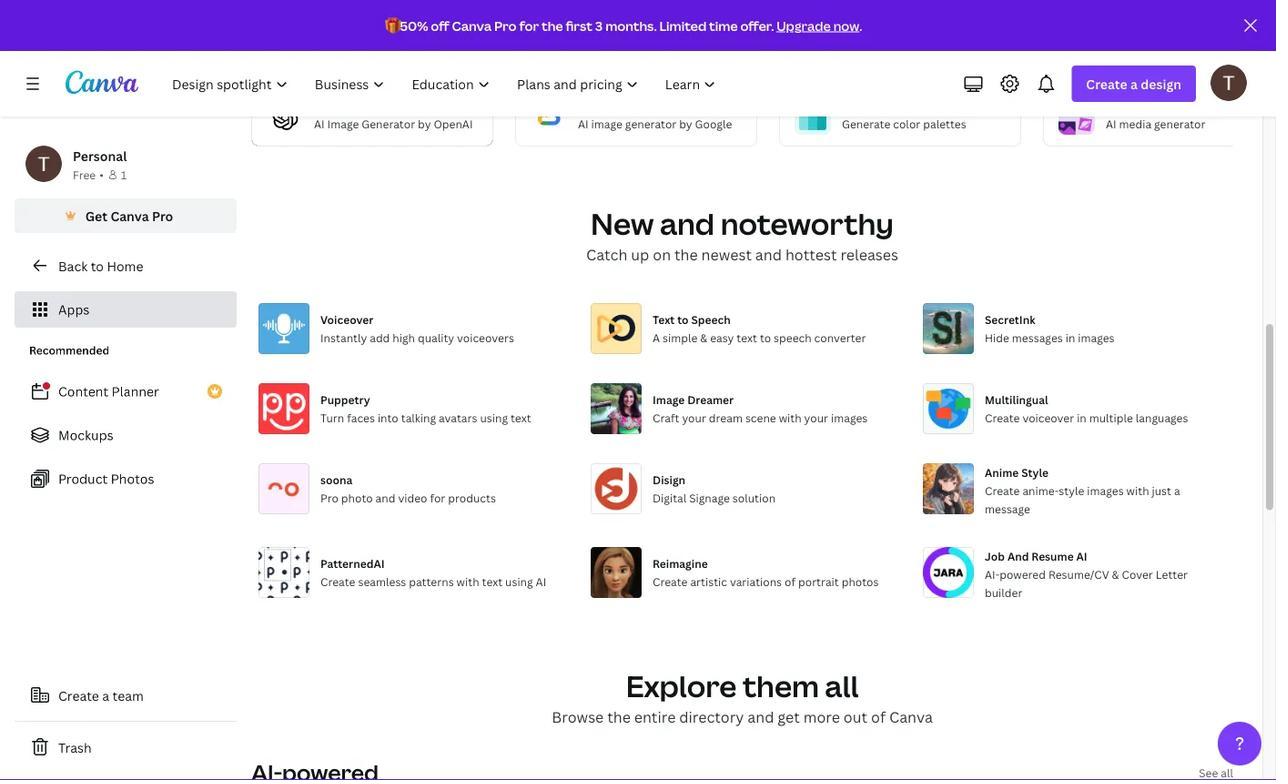Task type: describe. For each thing, give the bounding box(es) containing it.
product photos link
[[15, 461, 237, 497]]

back to home
[[58, 257, 143, 275]]

dream
[[709, 411, 743, 426]]

faces
[[347, 411, 375, 426]]

image dreamer craft your dream scene with your images
[[653, 392, 868, 426]]

ai inside patternedai create seamless patterns with text using ai
[[536, 575, 547, 590]]

create inside "create a design" dropdown button
[[1087, 75, 1128, 92]]

dall·e image
[[267, 99, 303, 135]]

1 your from the left
[[683, 411, 707, 426]]

message
[[985, 502, 1031, 517]]

letter
[[1156, 567, 1189, 582]]

design
[[1141, 75, 1182, 92]]

planner
[[112, 383, 159, 400]]

openai
[[434, 117, 473, 132]]

ai image generator by openai
[[314, 117, 473, 132]]

& inside the text to speech a simple & easy text to speech converter
[[701, 331, 708, 346]]

get canva pro
[[85, 207, 173, 224]]

image inside button
[[327, 117, 359, 132]]

media
[[1120, 117, 1152, 132]]

now
[[834, 17, 860, 34]]

the for off
[[542, 17, 563, 34]]

team
[[113, 687, 144, 704]]

with for scene
[[779, 411, 802, 426]]

puppetry
[[321, 392, 370, 407]]

ai image generator by google button
[[509, 0, 758, 147]]

catch
[[587, 245, 628, 265]]

personal
[[73, 147, 127, 164]]

trash link
[[15, 730, 237, 766]]

a inside anime style create anime-style images with just a message
[[1175, 484, 1181, 499]]

for for products
[[430, 491, 446, 506]]

quality
[[418, 331, 455, 346]]

hide
[[985, 331, 1010, 346]]

solution
[[733, 491, 776, 506]]

first
[[566, 17, 593, 34]]

generator for media
[[1155, 117, 1206, 132]]

content planner link
[[15, 373, 237, 410]]

shade image
[[795, 99, 832, 135]]

releases
[[841, 245, 899, 265]]

signage
[[690, 491, 730, 506]]

reimagine
[[653, 556, 708, 571]]

the inside explore them all browse the entire directory and get more out of canva
[[608, 708, 631, 728]]

variations
[[730, 575, 782, 590]]

upgrade
[[777, 17, 831, 34]]

speech
[[692, 312, 731, 327]]

entire
[[635, 708, 676, 728]]

products
[[448, 491, 496, 506]]

color
[[894, 117, 921, 132]]

back to home link
[[15, 248, 237, 284]]

talking
[[401, 411, 436, 426]]

canva inside button
[[111, 207, 149, 224]]

disign
[[653, 473, 686, 488]]

simple
[[663, 331, 698, 346]]

a for design
[[1131, 75, 1138, 92]]

apps
[[58, 301, 90, 318]]

get canva pro button
[[15, 199, 237, 233]]

secretink hide messages in images
[[985, 312, 1115, 346]]

mockups
[[58, 427, 114, 444]]

just
[[1153, 484, 1172, 499]]

the for noteworthy
[[675, 245, 698, 265]]

1 horizontal spatial canva
[[452, 17, 492, 34]]

generate
[[842, 117, 891, 132]]

using for ai
[[506, 575, 533, 590]]

text to speech a simple & easy text to speech converter
[[653, 312, 866, 346]]

seamless
[[358, 575, 406, 590]]

create inside create a team button
[[58, 687, 99, 704]]

create inside anime style create anime-style images with just a message
[[985, 484, 1020, 499]]

image inside image dreamer craft your dream scene with your images
[[653, 392, 685, 407]]

months.
[[606, 17, 657, 34]]

create a team button
[[15, 678, 237, 714]]

by for openai
[[418, 117, 431, 132]]

voiceovers
[[457, 331, 514, 346]]

in for multiple
[[1078, 411, 1087, 426]]

to for back
[[91, 257, 104, 275]]

3
[[595, 17, 603, 34]]

in for images
[[1066, 331, 1076, 346]]

multiple
[[1090, 411, 1134, 426]]

image
[[592, 117, 623, 132]]

dreamer
[[688, 392, 734, 407]]

list containing content planner
[[15, 373, 237, 497]]

50%
[[400, 17, 428, 34]]

job
[[985, 549, 1006, 564]]

job and resume ai ai-powered resume/cv & cover letter builder
[[985, 549, 1189, 601]]

powered
[[1000, 567, 1046, 582]]

voiceover instantly add high quality voiceovers
[[321, 312, 514, 346]]

to for text
[[678, 312, 689, 327]]

•
[[99, 167, 104, 182]]

limited
[[660, 17, 707, 34]]

out
[[844, 708, 868, 728]]

patternedai create seamless patterns with text using ai
[[321, 556, 547, 590]]

and
[[1008, 549, 1030, 564]]

secretink
[[985, 312, 1036, 327]]

create inside patternedai create seamless patterns with text using ai
[[321, 575, 356, 590]]

scene
[[746, 411, 777, 426]]

canva inside explore them all browse the entire directory and get more out of canva
[[890, 708, 933, 728]]

directory
[[680, 708, 744, 728]]

trash
[[58, 739, 92, 756]]

generator for image
[[626, 117, 677, 132]]

home
[[107, 257, 143, 275]]

photos
[[111, 470, 154, 488]]

get
[[85, 207, 108, 224]]

speech
[[774, 331, 812, 346]]

using for text
[[480, 411, 508, 426]]

offer.
[[741, 17, 774, 34]]

ai for ai image generator by openai
[[314, 117, 325, 132]]

images inside secretink hide messages in images
[[1079, 331, 1115, 346]]

2 horizontal spatial pro
[[494, 17, 517, 34]]

terry turtle image
[[1211, 64, 1248, 101]]

apps link
[[15, 291, 237, 328]]

languages
[[1136, 411, 1189, 426]]

text inside patternedai create seamless patterns with text using ai
[[482, 575, 503, 590]]



Task type: vqa. For each thing, say whether or not it's contained in the screenshot.


Task type: locate. For each thing, give the bounding box(es) containing it.
to up simple
[[678, 312, 689, 327]]

images inside anime style create anime-style images with just a message
[[1088, 484, 1124, 499]]

builder
[[985, 586, 1023, 601]]

anime style create anime-style images with just a message
[[985, 465, 1181, 517]]

hottest
[[786, 245, 837, 265]]

reimagine create artistic variations of portrait photos
[[653, 556, 879, 590]]

using
[[480, 411, 508, 426], [506, 575, 533, 590]]

text
[[653, 312, 675, 327]]

canva right get
[[111, 207, 149, 224]]

ai for ai media generator
[[1107, 117, 1117, 132]]

product photos
[[58, 470, 154, 488]]

1 vertical spatial text
[[511, 411, 531, 426]]

of right out on the right
[[872, 708, 886, 728]]

&
[[701, 331, 708, 346], [1113, 567, 1120, 582]]

photos
[[842, 575, 879, 590]]

with inside patternedai create seamless patterns with text using ai
[[457, 575, 480, 590]]

your down dreamer
[[683, 411, 707, 426]]

voiceover
[[1023, 411, 1075, 426]]

in
[[1066, 331, 1076, 346], [1078, 411, 1087, 426]]

text right patterns
[[482, 575, 503, 590]]

recommended
[[29, 343, 109, 358]]

pro inside soona pro photo and video for products
[[321, 491, 339, 506]]

1 vertical spatial images
[[832, 411, 868, 426]]

ai for ai image generator by google
[[578, 117, 589, 132]]

2 vertical spatial images
[[1088, 484, 1124, 499]]

text for easy
[[737, 331, 758, 346]]

0 vertical spatial the
[[542, 17, 563, 34]]

text for using
[[511, 411, 531, 426]]

create left team
[[58, 687, 99, 704]]

.
[[860, 17, 863, 34]]

🎁
[[385, 17, 398, 34]]

canva right out on the right
[[890, 708, 933, 728]]

2 horizontal spatial a
[[1175, 484, 1181, 499]]

create inside reimagine create artistic variations of portrait photos
[[653, 575, 688, 590]]

with
[[779, 411, 802, 426], [1127, 484, 1150, 499], [457, 575, 480, 590]]

0 vertical spatial &
[[701, 331, 708, 346]]

pro down the soona
[[321, 491, 339, 506]]

images down converter at top right
[[832, 411, 868, 426]]

for right 'video'
[[430, 491, 446, 506]]

soona
[[321, 473, 353, 488]]

in inside multilingual create voiceover in multiple languages
[[1078, 411, 1087, 426]]

the inside 'new and noteworthy catch up on the newest and hottest releases'
[[675, 245, 698, 265]]

the left first
[[542, 17, 563, 34]]

for inside soona pro photo and video for products
[[430, 491, 446, 506]]

ai media generator
[[1107, 117, 1206, 132]]

and up on
[[660, 204, 715, 244]]

them
[[743, 667, 820, 707]]

1 horizontal spatial text
[[511, 411, 531, 426]]

list
[[15, 373, 237, 497]]

2 generator from the left
[[1155, 117, 1206, 132]]

by for google
[[680, 117, 693, 132]]

create up magic media icon
[[1087, 75, 1128, 92]]

create down multilingual
[[985, 411, 1020, 426]]

2 vertical spatial pro
[[321, 491, 339, 506]]

ai-
[[985, 567, 1000, 582]]

0 horizontal spatial for
[[430, 491, 446, 506]]

for for the
[[519, 17, 539, 34]]

1 horizontal spatial with
[[779, 411, 802, 426]]

with right scene
[[779, 411, 802, 426]]

2 your from the left
[[805, 411, 829, 426]]

in right messages
[[1066, 331, 1076, 346]]

2 horizontal spatial text
[[737, 331, 758, 346]]

text inside the text to speech a simple & easy text to speech converter
[[737, 331, 758, 346]]

1 horizontal spatial to
[[678, 312, 689, 327]]

1 vertical spatial image
[[653, 392, 685, 407]]

0 horizontal spatial pro
[[152, 207, 173, 224]]

browse
[[552, 708, 604, 728]]

converter
[[815, 331, 866, 346]]

1 horizontal spatial &
[[1113, 567, 1120, 582]]

2 vertical spatial canva
[[890, 708, 933, 728]]

to right 'back'
[[91, 257, 104, 275]]

to
[[91, 257, 104, 275], [678, 312, 689, 327], [760, 331, 772, 346]]

and right newest
[[756, 245, 782, 265]]

using right avatars
[[480, 411, 508, 426]]

1 vertical spatial in
[[1078, 411, 1087, 426]]

a for team
[[102, 687, 109, 704]]

newest
[[702, 245, 752, 265]]

in left multiple
[[1078, 411, 1087, 426]]

portrait
[[799, 575, 839, 590]]

magic media image
[[1059, 99, 1096, 135]]

ai image generator by openai button
[[245, 0, 494, 147]]

craft
[[653, 411, 680, 426]]

create down patternedai
[[321, 575, 356, 590]]

pro right off
[[494, 17, 517, 34]]

0 horizontal spatial generator
[[626, 117, 677, 132]]

your right scene
[[805, 411, 829, 426]]

generator down design
[[1155, 117, 1206, 132]]

0 horizontal spatial a
[[102, 687, 109, 704]]

style
[[1059, 484, 1085, 499]]

0 vertical spatial with
[[779, 411, 802, 426]]

2 vertical spatial text
[[482, 575, 503, 590]]

a right "just"
[[1175, 484, 1181, 499]]

0 horizontal spatial text
[[482, 575, 503, 590]]

text inside "puppetry turn faces into talking avatars using text"
[[511, 411, 531, 426]]

& left easy
[[701, 331, 708, 346]]

using inside "puppetry turn faces into talking avatars using text"
[[480, 411, 508, 426]]

0 horizontal spatial the
[[542, 17, 563, 34]]

a inside create a team button
[[102, 687, 109, 704]]

avatars
[[439, 411, 478, 426]]

pro up back to home link
[[152, 207, 173, 224]]

by left "google"
[[680, 117, 693, 132]]

1 vertical spatial for
[[430, 491, 446, 506]]

messages
[[1013, 331, 1064, 346]]

content
[[58, 383, 109, 400]]

1 vertical spatial pro
[[152, 207, 173, 224]]

of
[[785, 575, 796, 590], [872, 708, 886, 728]]

0 horizontal spatial canva
[[111, 207, 149, 224]]

of left portrait
[[785, 575, 796, 590]]

high
[[393, 331, 415, 346]]

turn
[[321, 411, 344, 426]]

with left "just"
[[1127, 484, 1150, 499]]

1 horizontal spatial in
[[1078, 411, 1087, 426]]

pro
[[494, 17, 517, 34], [152, 207, 173, 224], [321, 491, 339, 506]]

0 horizontal spatial image
[[327, 117, 359, 132]]

& left cover
[[1113, 567, 1120, 582]]

2 horizontal spatial to
[[760, 331, 772, 346]]

0 vertical spatial text
[[737, 331, 758, 346]]

2 vertical spatial with
[[457, 575, 480, 590]]

2 horizontal spatial canva
[[890, 708, 933, 728]]

1 horizontal spatial of
[[872, 708, 886, 728]]

canva right off
[[452, 17, 492, 34]]

in inside secretink hide messages in images
[[1066, 331, 1076, 346]]

with inside anime style create anime-style images with just a message
[[1127, 484, 1150, 499]]

voiceover
[[321, 312, 374, 327]]

with right patterns
[[457, 575, 480, 590]]

0 vertical spatial pro
[[494, 17, 517, 34]]

to left "speech"
[[760, 331, 772, 346]]

2 vertical spatial the
[[608, 708, 631, 728]]

image up craft
[[653, 392, 685, 407]]

0 vertical spatial of
[[785, 575, 796, 590]]

resume
[[1032, 549, 1074, 564]]

a inside "create a design" dropdown button
[[1131, 75, 1138, 92]]

0 horizontal spatial with
[[457, 575, 480, 590]]

up
[[631, 245, 650, 265]]

0 horizontal spatial by
[[418, 117, 431, 132]]

1 vertical spatial of
[[872, 708, 886, 728]]

imagen image
[[531, 99, 567, 135]]

0 vertical spatial a
[[1131, 75, 1138, 92]]

canva
[[452, 17, 492, 34], [111, 207, 149, 224], [890, 708, 933, 728]]

using inside patternedai create seamless patterns with text using ai
[[506, 575, 533, 590]]

a
[[653, 331, 660, 346]]

free •
[[73, 167, 104, 182]]

with for images
[[1127, 484, 1150, 499]]

ai image generator by google
[[578, 117, 733, 132]]

1 vertical spatial canva
[[111, 207, 149, 224]]

2 by from the left
[[680, 117, 693, 132]]

for
[[519, 17, 539, 34], [430, 491, 446, 506]]

and left 'video'
[[376, 491, 396, 506]]

& inside job and resume ai ai-powered resume/cv & cover letter builder
[[1113, 567, 1120, 582]]

0 vertical spatial using
[[480, 411, 508, 426]]

of inside explore them all browse the entire directory and get more out of canva
[[872, 708, 886, 728]]

puppetry turn faces into talking avatars using text
[[321, 392, 531, 426]]

a left design
[[1131, 75, 1138, 92]]

1 horizontal spatial by
[[680, 117, 693, 132]]

and inside soona pro photo and video for products
[[376, 491, 396, 506]]

explore
[[626, 667, 737, 707]]

2 horizontal spatial with
[[1127, 484, 1150, 499]]

the right on
[[675, 245, 698, 265]]

0 horizontal spatial in
[[1066, 331, 1076, 346]]

0 vertical spatial in
[[1066, 331, 1076, 346]]

2 horizontal spatial the
[[675, 245, 698, 265]]

a left team
[[102, 687, 109, 704]]

generator right image
[[626, 117, 677, 132]]

1 horizontal spatial pro
[[321, 491, 339, 506]]

create a design
[[1087, 75, 1182, 92]]

generator
[[362, 117, 415, 132]]

the left entire
[[608, 708, 631, 728]]

create a team
[[58, 687, 144, 704]]

1 horizontal spatial a
[[1131, 75, 1138, 92]]

0 vertical spatial canva
[[452, 17, 492, 34]]

anime
[[985, 465, 1019, 480]]

images right style
[[1088, 484, 1124, 499]]

create down anime
[[985, 484, 1020, 499]]

upgrade now button
[[777, 17, 860, 34]]

and inside explore them all browse the entire directory and get more out of canva
[[748, 708, 775, 728]]

create inside multilingual create voiceover in multiple languages
[[985, 411, 1020, 426]]

your
[[683, 411, 707, 426], [805, 411, 829, 426]]

ai media generator button
[[1037, 0, 1277, 147]]

time
[[710, 17, 738, 34]]

soona pro photo and video for products
[[321, 473, 496, 506]]

text right avatars
[[511, 411, 531, 426]]

1 horizontal spatial the
[[608, 708, 631, 728]]

1 horizontal spatial your
[[805, 411, 829, 426]]

1 vertical spatial &
[[1113, 567, 1120, 582]]

1 vertical spatial to
[[678, 312, 689, 327]]

text right easy
[[737, 331, 758, 346]]

image left "generator" at the left top
[[327, 117, 359, 132]]

0 horizontal spatial &
[[701, 331, 708, 346]]

0 vertical spatial for
[[519, 17, 539, 34]]

1 horizontal spatial image
[[653, 392, 685, 407]]

top level navigation element
[[160, 66, 732, 102]]

into
[[378, 411, 399, 426]]

pro inside button
[[152, 207, 173, 224]]

1 horizontal spatial generator
[[1155, 117, 1206, 132]]

create down the reimagine
[[653, 575, 688, 590]]

1 horizontal spatial for
[[519, 17, 539, 34]]

1 generator from the left
[[626, 117, 677, 132]]

photo
[[341, 491, 373, 506]]

2 vertical spatial a
[[102, 687, 109, 704]]

1 vertical spatial with
[[1127, 484, 1150, 499]]

patternedai
[[321, 556, 385, 571]]

create a design button
[[1072, 66, 1197, 102]]

1 vertical spatial a
[[1175, 484, 1181, 499]]

0 vertical spatial to
[[91, 257, 104, 275]]

1 vertical spatial using
[[506, 575, 533, 590]]

🎁 50% off canva pro for the first 3 months. limited time offer. upgrade now .
[[385, 17, 863, 34]]

palettes
[[924, 117, 967, 132]]

add
[[370, 331, 390, 346]]

by left openai
[[418, 117, 431, 132]]

multilingual
[[985, 392, 1049, 407]]

1 by from the left
[[418, 117, 431, 132]]

images inside image dreamer craft your dream scene with your images
[[832, 411, 868, 426]]

new
[[591, 204, 654, 244]]

artistic
[[691, 575, 728, 590]]

for left first
[[519, 17, 539, 34]]

2 vertical spatial to
[[760, 331, 772, 346]]

images right messages
[[1079, 331, 1115, 346]]

0 horizontal spatial of
[[785, 575, 796, 590]]

and left get
[[748, 708, 775, 728]]

patterns
[[409, 575, 454, 590]]

ai inside job and resume ai ai-powered resume/cv & cover letter builder
[[1077, 549, 1088, 564]]

digital
[[653, 491, 687, 506]]

0 vertical spatial images
[[1079, 331, 1115, 346]]

using right patterns
[[506, 575, 533, 590]]

0 vertical spatial image
[[327, 117, 359, 132]]

more
[[804, 708, 841, 728]]

1 vertical spatial the
[[675, 245, 698, 265]]

the
[[542, 17, 563, 34], [675, 245, 698, 265], [608, 708, 631, 728]]

0 horizontal spatial to
[[91, 257, 104, 275]]

with inside image dreamer craft your dream scene with your images
[[779, 411, 802, 426]]

of inside reimagine create artistic variations of portrait photos
[[785, 575, 796, 590]]

video
[[398, 491, 428, 506]]

1
[[121, 167, 127, 182]]

0 horizontal spatial your
[[683, 411, 707, 426]]

explore them all browse the entire directory and get more out of canva
[[552, 667, 933, 728]]



